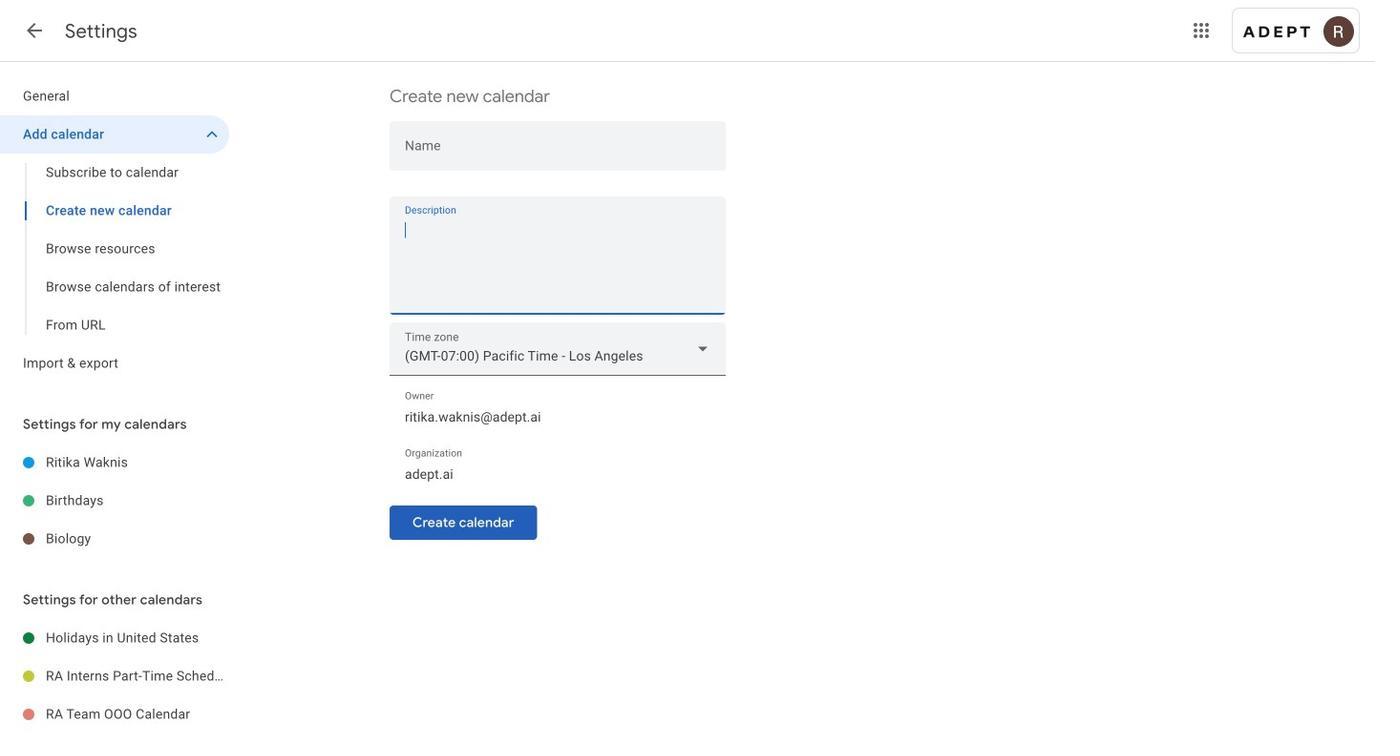 Task type: locate. For each thing, give the bounding box(es) containing it.
None text field
[[405, 461, 710, 488]]

heading
[[65, 19, 137, 43]]

1 vertical spatial tree
[[0, 444, 229, 559]]

None field
[[390, 323, 726, 376]]

0 vertical spatial tree
[[0, 77, 229, 383]]

birthdays tree item
[[0, 482, 229, 520]]

tree
[[0, 77, 229, 383], [0, 444, 229, 559], [0, 620, 229, 734]]

None text field
[[405, 142, 710, 168], [390, 219, 726, 310], [405, 404, 710, 431], [405, 142, 710, 168], [390, 219, 726, 310], [405, 404, 710, 431]]

2 vertical spatial tree
[[0, 620, 229, 734]]

3 tree from the top
[[0, 620, 229, 734]]

group
[[0, 154, 229, 345]]



Task type: describe. For each thing, give the bounding box(es) containing it.
1 tree from the top
[[0, 77, 229, 383]]

add calendar tree item
[[0, 116, 229, 154]]

2 tree from the top
[[0, 444, 229, 559]]

go back image
[[23, 19, 46, 42]]

ra interns part-time schedule tree item
[[0, 658, 229, 696]]

biology tree item
[[0, 520, 229, 559]]

holidays in united states tree item
[[0, 620, 229, 658]]

ra team ooo calendar tree item
[[0, 696, 229, 734]]

ritika waknis tree item
[[0, 444, 229, 482]]



Task type: vqa. For each thing, say whether or not it's contained in the screenshot.
Wed on the right of the page
no



